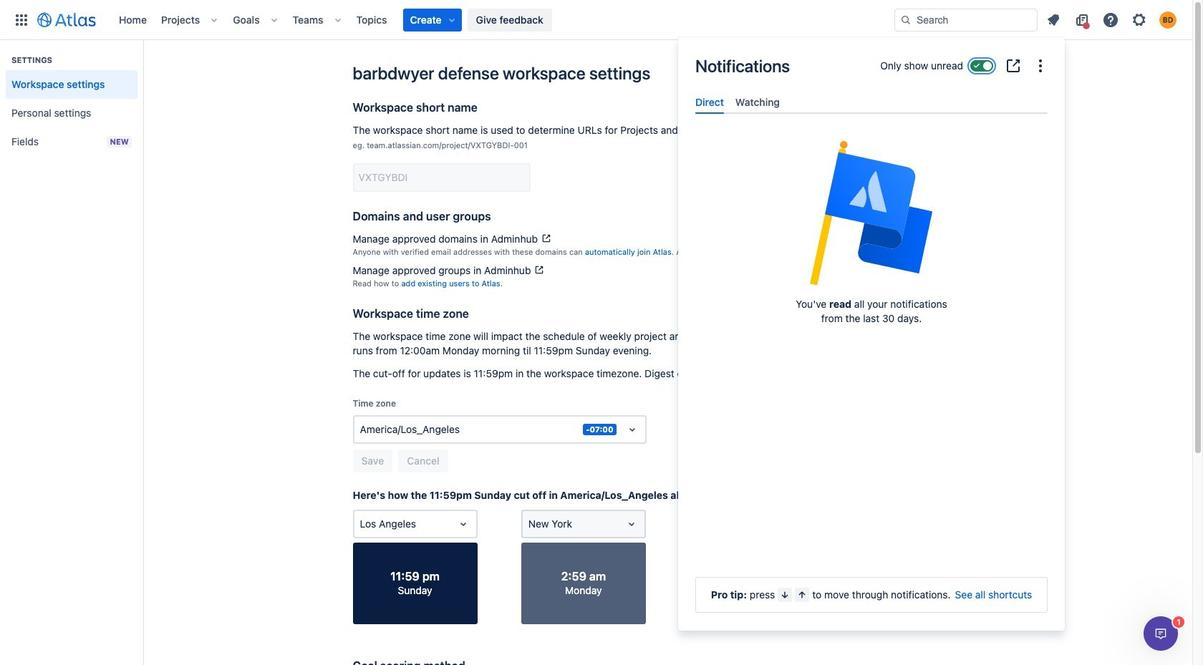 Task type: vqa. For each thing, say whether or not it's contained in the screenshot.
BROWSE ALL icon
no



Task type: locate. For each thing, give the bounding box(es) containing it.
tab list inside dialog
[[690, 90, 1054, 114]]

open image
[[623, 421, 641, 438], [454, 516, 472, 533]]

None text field
[[528, 517, 531, 531]]

group
[[6, 40, 138, 160]]

Search field
[[895, 8, 1038, 31]]

1 horizontal spatial open image
[[623, 421, 641, 438]]

banner
[[0, 0, 1193, 40]]

tab panel
[[690, 114, 1054, 127]]

1 horizontal spatial dialog
[[1144, 617, 1178, 651]]

dialog
[[678, 37, 1065, 631], [1144, 617, 1178, 651]]

tab list
[[690, 90, 1054, 114]]

an external link image
[[541, 233, 552, 244]]

settings image
[[1131, 11, 1148, 28]]

search image
[[900, 14, 912, 25]]

None field
[[354, 165, 529, 190]]

1 vertical spatial open image
[[454, 516, 472, 533]]

more image
[[1032, 57, 1049, 74]]

open image
[[623, 516, 640, 533]]

an external link image
[[534, 264, 545, 276]]

help image
[[1102, 11, 1119, 28]]

None search field
[[895, 8, 1038, 31]]



Task type: describe. For each thing, give the bounding box(es) containing it.
open notifications in a new tab image
[[1005, 57, 1022, 74]]

0 horizontal spatial open image
[[454, 516, 472, 533]]

arrow down image
[[780, 589, 791, 601]]

account image
[[1160, 11, 1177, 28]]

arrow up image
[[797, 589, 808, 601]]

0 vertical spatial open image
[[623, 421, 641, 438]]

notifications image
[[1045, 11, 1062, 28]]

top element
[[9, 0, 895, 40]]

switch to... image
[[13, 11, 30, 28]]

0 horizontal spatial dialog
[[678, 37, 1065, 631]]



